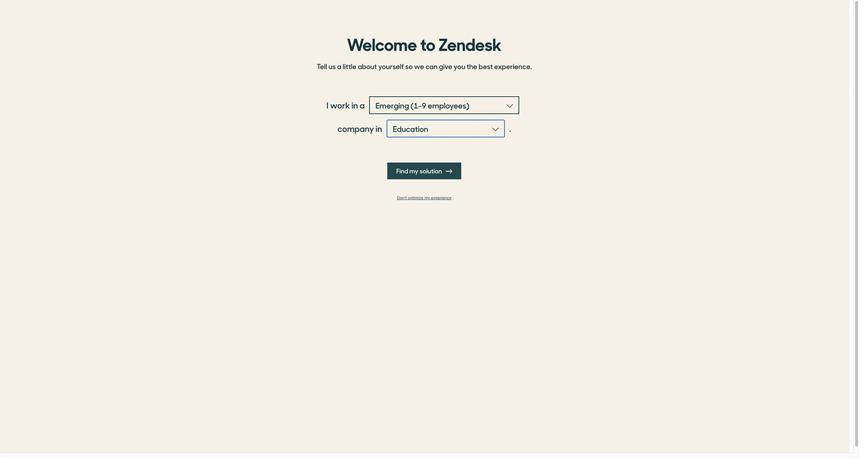Task type: locate. For each thing, give the bounding box(es) containing it.
1 horizontal spatial a
[[360, 99, 365, 111]]

find     my solution
[[396, 167, 443, 175]]

don't
[[397, 195, 407, 201]]

best
[[479, 61, 493, 71]]

in
[[352, 99, 358, 111], [376, 123, 382, 134]]

my right the find
[[410, 167, 419, 175]]

1 horizontal spatial my
[[425, 195, 430, 201]]

experience
[[431, 195, 452, 201]]

0 horizontal spatial my
[[410, 167, 419, 175]]

tell
[[317, 61, 327, 71]]

us
[[329, 61, 336, 71]]

a right 'us' at the top of the page
[[337, 61, 342, 71]]

optimize
[[408, 195, 424, 201]]

0 vertical spatial in
[[352, 99, 358, 111]]

1 vertical spatial my
[[425, 195, 430, 201]]

company in
[[338, 123, 382, 134]]

in right work
[[352, 99, 358, 111]]

about
[[358, 61, 377, 71]]

in right the company
[[376, 123, 382, 134]]

my
[[410, 167, 419, 175], [425, 195, 430, 201]]

a
[[337, 61, 342, 71], [360, 99, 365, 111]]

work
[[330, 99, 350, 111]]

so
[[406, 61, 413, 71]]

0 horizontal spatial in
[[352, 99, 358, 111]]

.
[[510, 123, 511, 134]]

find     my solution button
[[387, 163, 462, 179]]

0 vertical spatial my
[[410, 167, 419, 175]]

1 vertical spatial a
[[360, 99, 365, 111]]

a right work
[[360, 99, 365, 111]]

my right 'optimize'
[[425, 195, 430, 201]]

zendesk
[[439, 31, 502, 56]]

0 vertical spatial a
[[337, 61, 342, 71]]

my inside the find     my solution button
[[410, 167, 419, 175]]

don't optimize my experience
[[397, 195, 452, 201]]

1 horizontal spatial in
[[376, 123, 382, 134]]



Task type: describe. For each thing, give the bounding box(es) containing it.
1 vertical spatial in
[[376, 123, 382, 134]]

experience.
[[494, 61, 532, 71]]

find
[[396, 167, 408, 175]]

tell us a little about yourself so we can give you the best experience.
[[317, 61, 532, 71]]

company
[[338, 123, 374, 134]]

yourself
[[378, 61, 404, 71]]

can
[[426, 61, 438, 71]]

welcome
[[347, 31, 417, 56]]

give
[[439, 61, 452, 71]]

0 horizontal spatial a
[[337, 61, 342, 71]]

little
[[343, 61, 357, 71]]

welcome to zendesk
[[347, 31, 502, 56]]

solution
[[420, 167, 442, 175]]

arrow right image
[[446, 168, 453, 175]]

i
[[327, 99, 329, 111]]

don't optimize my experience link
[[313, 195, 536, 201]]

you
[[454, 61, 465, 71]]

to
[[420, 31, 436, 56]]

the
[[467, 61, 477, 71]]

we
[[414, 61, 424, 71]]

i work in a
[[327, 99, 365, 111]]



